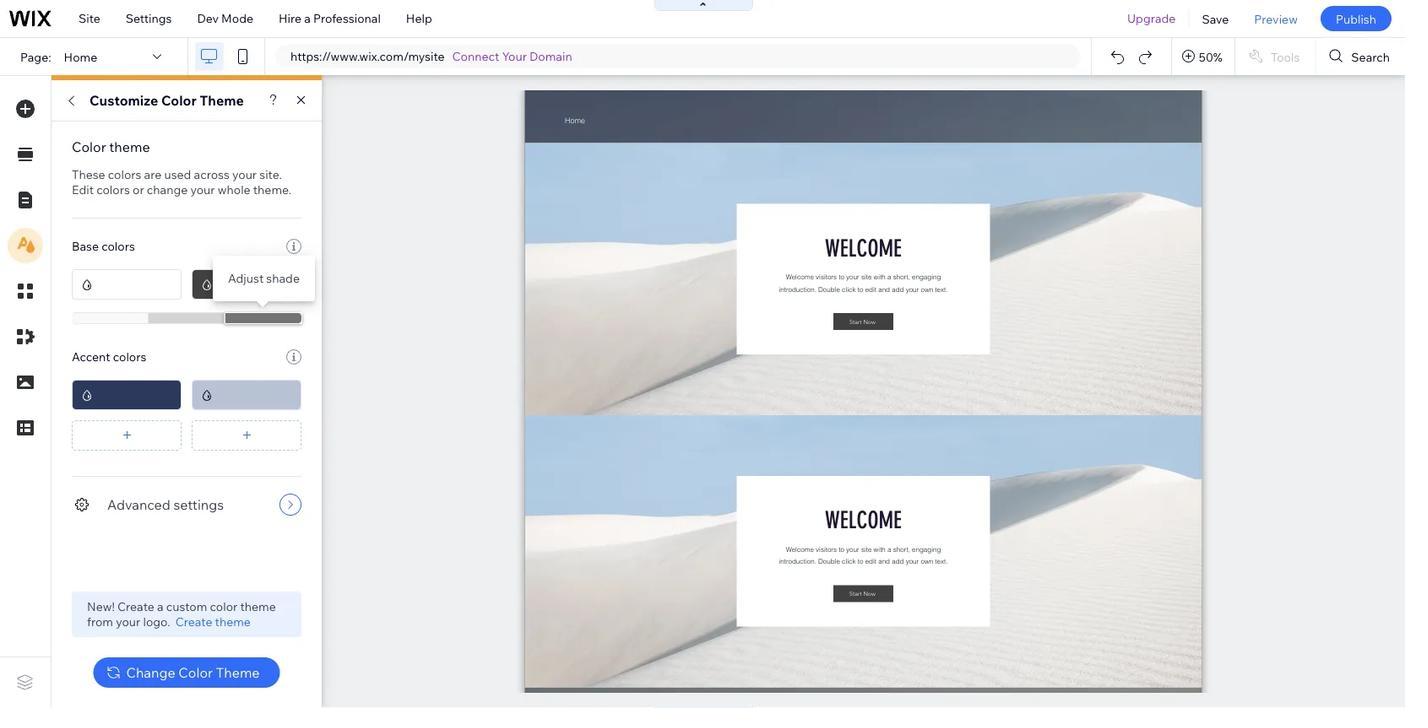 Task type: locate. For each thing, give the bounding box(es) containing it.
hire
[[279, 11, 302, 26]]

50% button
[[1172, 38, 1235, 75]]

custom
[[166, 600, 207, 615]]

a up logo.
[[157, 600, 164, 615]]

a
[[304, 11, 311, 26], [157, 600, 164, 615]]

color right change
[[179, 665, 213, 682]]

preview button
[[1242, 0, 1311, 37]]

change color theme
[[126, 665, 260, 682]]

help
[[406, 11, 432, 26]]

your
[[502, 49, 527, 64]]

theme for customize color theme
[[200, 92, 244, 109]]

2 horizontal spatial your
[[232, 167, 257, 182]]

adjust shade
[[228, 271, 300, 286]]

color inside button
[[179, 665, 213, 682]]

2 vertical spatial color
[[179, 665, 213, 682]]

theme
[[109, 139, 150, 155], [240, 600, 276, 615], [215, 615, 251, 630]]

tools button
[[1236, 38, 1316, 75]]

theme right color
[[240, 600, 276, 615]]

publish button
[[1321, 6, 1392, 31]]

1 vertical spatial theme
[[216, 665, 260, 682]]

your down across
[[190, 182, 215, 197]]

1 vertical spatial theme
[[240, 600, 276, 615]]

theme down color
[[215, 615, 251, 630]]

0 vertical spatial color
[[161, 92, 197, 109]]

advanced settings
[[107, 497, 224, 514]]

customize color theme
[[90, 92, 244, 109]]

color right customize
[[161, 92, 197, 109]]

create up logo.
[[117, 600, 154, 615]]

theme up across
[[200, 92, 244, 109]]

across
[[194, 167, 230, 182]]

1 vertical spatial your
[[190, 182, 215, 197]]

colors up or
[[108, 167, 141, 182]]

colors right the base
[[102, 239, 135, 254]]

professional
[[313, 11, 381, 26]]

0 horizontal spatial your
[[116, 615, 140, 630]]

1 vertical spatial a
[[157, 600, 164, 615]]

theme inside button
[[216, 665, 260, 682]]

theme for change color theme
[[216, 665, 260, 682]]

settings
[[174, 497, 224, 514]]

color
[[210, 600, 238, 615]]

0 horizontal spatial a
[[157, 600, 164, 615]]

used
[[164, 167, 191, 182]]

from
[[87, 615, 113, 630]]

create theme
[[175, 615, 251, 630]]

create inside new! create a custom color theme from your logo.
[[117, 600, 154, 615]]

0 vertical spatial theme
[[200, 92, 244, 109]]

change
[[147, 182, 188, 197]]

1 horizontal spatial create
[[175, 615, 212, 630]]

colors for base
[[102, 239, 135, 254]]

accent
[[72, 350, 110, 365]]

save button
[[1190, 0, 1242, 37]]

search
[[1352, 49, 1391, 64]]

1 horizontal spatial a
[[304, 11, 311, 26]]

2 vertical spatial your
[[116, 615, 140, 630]]

connect
[[452, 49, 500, 64]]

color
[[161, 92, 197, 109], [72, 139, 106, 155], [179, 665, 213, 682]]

new! create a custom color theme from your logo.
[[87, 600, 276, 630]]

home
[[64, 49, 97, 64]]

colors for accent
[[113, 350, 147, 365]]

shade
[[266, 271, 300, 286]]

theme down create theme button
[[216, 665, 260, 682]]

your
[[232, 167, 257, 182], [190, 182, 215, 197], [116, 615, 140, 630]]

1 vertical spatial create
[[175, 615, 212, 630]]

1 vertical spatial color
[[72, 139, 106, 155]]

0 vertical spatial theme
[[109, 139, 150, 155]]

theme inside button
[[215, 615, 251, 630]]

create
[[117, 600, 154, 615], [175, 615, 212, 630]]

advanced
[[107, 497, 171, 514]]

or
[[133, 182, 144, 197]]

1 horizontal spatial your
[[190, 182, 215, 197]]

0 vertical spatial create
[[117, 600, 154, 615]]

site
[[79, 11, 100, 26]]

accent colors
[[72, 350, 147, 365]]

color up 'these'
[[72, 139, 106, 155]]

0 vertical spatial your
[[232, 167, 257, 182]]

domain
[[530, 49, 572, 64]]

customize
[[90, 92, 158, 109]]

theme
[[200, 92, 244, 109], [216, 665, 260, 682]]

logo.
[[143, 615, 170, 630]]

colors right "accent" at the left
[[113, 350, 147, 365]]

https://www.wix.com/mysite connect your domain
[[291, 49, 572, 64]]

save
[[1202, 11, 1229, 26]]

theme up "are"
[[109, 139, 150, 155]]

0 horizontal spatial create
[[117, 600, 154, 615]]

upgrade
[[1128, 11, 1176, 26]]

your right from
[[116, 615, 140, 630]]

your up whole
[[232, 167, 257, 182]]

create inside button
[[175, 615, 212, 630]]

create down custom
[[175, 615, 212, 630]]

colors
[[108, 167, 141, 182], [96, 182, 130, 197], [102, 239, 135, 254], [113, 350, 147, 365]]

2 vertical spatial theme
[[215, 615, 251, 630]]

preview
[[1255, 11, 1298, 26]]

a right hire
[[304, 11, 311, 26]]



Task type: describe. For each thing, give the bounding box(es) containing it.
color for customize
[[161, 92, 197, 109]]

color theme
[[72, 139, 150, 155]]

search button
[[1316, 38, 1406, 75]]

change color theme button
[[93, 658, 280, 688]]

hire a professional
[[279, 11, 381, 26]]

create theme button
[[175, 615, 251, 630]]

your inside new! create a custom color theme from your logo.
[[116, 615, 140, 630]]

https://www.wix.com/mysite
[[291, 49, 445, 64]]

mode
[[221, 11, 253, 26]]

theme for color theme
[[109, 139, 150, 155]]

base
[[72, 239, 99, 254]]

whole
[[218, 182, 251, 197]]

site.
[[260, 167, 282, 182]]

a inside new! create a custom color theme from your logo.
[[157, 600, 164, 615]]

edit
[[72, 182, 94, 197]]

50%
[[1199, 49, 1223, 64]]

color for change
[[179, 665, 213, 682]]

colors left or
[[96, 182, 130, 197]]

these colors are used across your site. edit colors or change your whole theme.
[[72, 167, 292, 197]]

adjust
[[228, 271, 264, 286]]

dev mode
[[197, 11, 253, 26]]

theme inside new! create a custom color theme from your logo.
[[240, 600, 276, 615]]

base colors
[[72, 239, 135, 254]]

new!
[[87, 600, 115, 615]]

change
[[126, 665, 175, 682]]

publish
[[1336, 11, 1377, 26]]

tools
[[1271, 49, 1300, 64]]

0 vertical spatial a
[[304, 11, 311, 26]]

theme for create theme
[[215, 615, 251, 630]]

are
[[144, 167, 162, 182]]

settings
[[126, 11, 172, 26]]

dev
[[197, 11, 219, 26]]

these
[[72, 167, 105, 182]]

theme.
[[253, 182, 292, 197]]

colors for these
[[108, 167, 141, 182]]



Task type: vqa. For each thing, say whether or not it's contained in the screenshot.
the your within the The New! Create A Custom Color Theme From Your Logo.
yes



